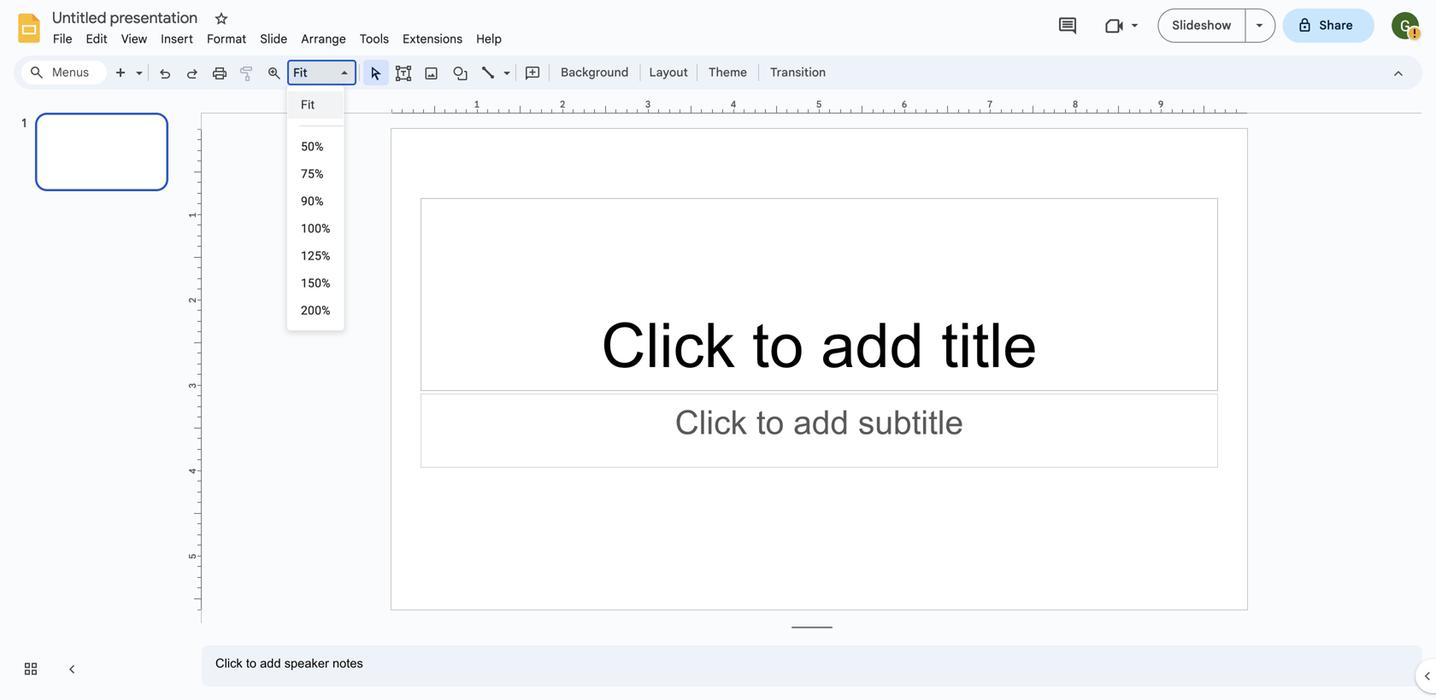 Task type: vqa. For each thing, say whether or not it's contained in the screenshot.
Book report by Reading Rainbow
no



Task type: describe. For each thing, give the bounding box(es) containing it.
Zoom text field
[[291, 61, 339, 85]]

extensions
[[403, 32, 463, 47]]

Star checkbox
[[209, 7, 233, 31]]

tools
[[360, 32, 389, 47]]

format menu item
[[200, 29, 253, 49]]

insert image image
[[422, 61, 442, 85]]

slide menu item
[[253, 29, 294, 49]]

help
[[476, 32, 502, 47]]

150%
[[301, 277, 331, 291]]

insert menu item
[[154, 29, 200, 49]]

arrange
[[301, 32, 346, 47]]

share
[[1319, 18, 1353, 33]]

help menu item
[[470, 29, 509, 49]]

slideshow
[[1172, 18, 1231, 33]]

arrange menu item
[[294, 29, 353, 49]]

list box containing fit
[[287, 85, 344, 331]]

view menu item
[[114, 29, 154, 49]]

theme
[[709, 65, 747, 80]]



Task type: locate. For each thing, give the bounding box(es) containing it.
extensions menu item
[[396, 29, 470, 49]]

layout
[[649, 65, 688, 80]]

application
[[0, 0, 1436, 701]]

50%
[[301, 140, 324, 154]]

theme button
[[701, 60, 755, 85]]

layout button
[[644, 60, 693, 85]]

format
[[207, 32, 247, 47]]

None field
[[287, 60, 356, 86]]

Menus field
[[21, 61, 107, 85]]

file
[[53, 32, 72, 47]]

insert
[[161, 32, 193, 47]]

slide
[[260, 32, 288, 47]]

list box
[[287, 85, 344, 331]]

slideshow button
[[1158, 9, 1246, 43]]

file menu item
[[46, 29, 79, 49]]

share button
[[1283, 9, 1375, 43]]

shape image
[[451, 61, 471, 85]]

edit
[[86, 32, 108, 47]]

background button
[[553, 60, 636, 85]]

transition button
[[763, 60, 834, 85]]

75%
[[301, 167, 324, 181]]

fit
[[301, 98, 315, 112]]

presentation options image
[[1256, 24, 1263, 27]]

edit menu item
[[79, 29, 114, 49]]

menu bar banner
[[0, 0, 1436, 701]]

Rename text field
[[46, 7, 208, 27]]

menu bar inside menu bar "banner"
[[46, 22, 509, 50]]

menu bar
[[46, 22, 509, 50]]

125%
[[301, 249, 331, 263]]

background
[[561, 65, 629, 80]]

menu bar containing file
[[46, 22, 509, 50]]

100%
[[301, 222, 331, 236]]

application containing slideshow
[[0, 0, 1436, 701]]

main toolbar
[[106, 60, 834, 86]]

tools menu item
[[353, 29, 396, 49]]

transition
[[770, 65, 826, 80]]

90%
[[301, 194, 324, 209]]

200%
[[301, 304, 331, 318]]

view
[[121, 32, 147, 47]]

navigation
[[0, 97, 188, 701]]



